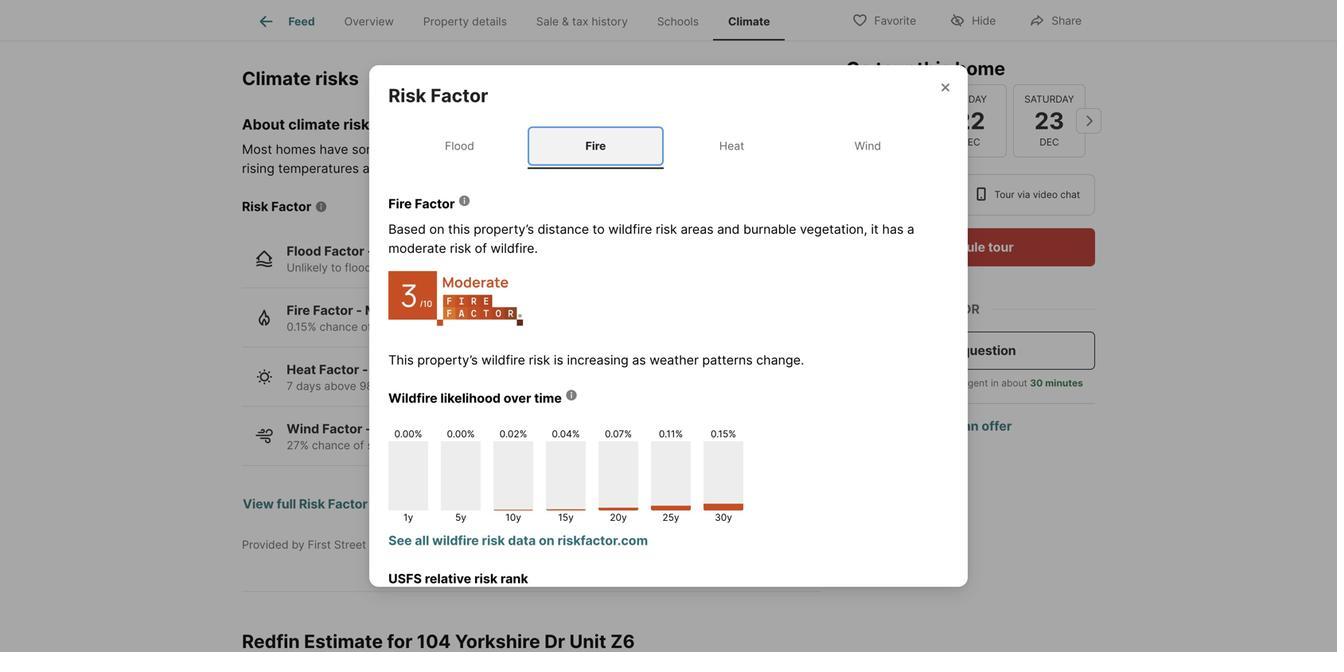 Task type: describe. For each thing, give the bounding box(es) containing it.
25y
[[663, 512, 679, 524]]

climate tab
[[714, 2, 785, 41]]

report
[[370, 497, 409, 512]]

start an offer
[[929, 419, 1012, 434]]

risk left areas
[[656, 222, 677, 237]]

climate for climate risks
[[242, 67, 311, 89]]

1y
[[403, 512, 413, 524]]

question
[[962, 343, 1016, 359]]

sale & tax history tab
[[522, 2, 643, 41]]

dec for 22
[[961, 137, 980, 148]]

based
[[388, 222, 426, 237]]

have
[[320, 142, 348, 157]]

risk inside view full risk factor report button
[[299, 497, 325, 512]]

schedule tour button
[[846, 228, 1095, 267]]

via
[[1017, 189, 1030, 201]]

rising
[[242, 161, 275, 176]]

- for fire
[[356, 303, 362, 318]]

view full risk factor report
[[243, 497, 409, 512]]

from
[[907, 378, 928, 389]]

1 vertical spatial risk factor
[[242, 199, 311, 215]]

full
[[277, 497, 296, 512]]

30 inside fire factor - moderate 0.15% chance of being in a wildfire in next 30 years
[[509, 320, 523, 334]]

27%
[[287, 439, 309, 453]]

a inside ask a question button
[[952, 343, 959, 359]]

sale
[[536, 15, 559, 28]]

wildfire likelihood over time
[[388, 391, 562, 406]]

tax
[[572, 15, 589, 28]]

&
[[562, 15, 569, 28]]

overview tab
[[330, 2, 409, 41]]

tour
[[995, 189, 1015, 201]]

this inside the heat factor - major 7 days above 98° expected this year, 15 days in 30 years
[[434, 380, 453, 393]]

in inside flood factor - minimal unlikely to flood in next 30 years
[[375, 261, 384, 275]]

distance
[[538, 222, 589, 237]]

30 right about
[[1030, 378, 1043, 389]]

30 inside flood factor - minimal unlikely to flood in next 30 years
[[413, 261, 427, 275]]

98°
[[360, 380, 378, 393]]

20y
[[610, 512, 627, 524]]

is
[[554, 353, 563, 368]]

years inside flood factor - minimal unlikely to flood in next 30 years
[[430, 261, 459, 275]]

factor up flood tab
[[431, 84, 488, 107]]

a inside the based on this property's distance to wildfire risk areas and burnable vegetation, it has a moderate risk of wildfire.
[[907, 222, 915, 237]]

sale & tax history
[[536, 15, 628, 28]]

be
[[591, 142, 606, 157]]

flood tab
[[392, 127, 528, 166]]

risk right moderate
[[450, 241, 471, 256]]

0 vertical spatial and
[[536, 142, 559, 157]]

foundation
[[369, 538, 428, 552]]

hear
[[884, 378, 905, 389]]

some
[[352, 142, 385, 157]]

factor inside the heat factor - major 7 days above 98° expected this year, 15 days in 30 years
[[319, 362, 359, 378]]

fire for fire factor - moderate 0.15% chance of being in a wildfire in next 30 years
[[287, 303, 310, 318]]

moderate for wind factor - moderate
[[374, 421, 434, 437]]

7
[[287, 380, 293, 393]]

go tour this home
[[846, 57, 1005, 80]]

wildfire inside fire factor - moderate 0.15% chance of being in a wildfire in next 30 years
[[429, 320, 467, 334]]

risk left data
[[482, 533, 505, 549]]

in right the agent on the bottom
[[991, 378, 999, 389]]

wildfire.
[[491, 241, 538, 256]]

of inside most homes have some risk of natural disasters, and may be impacted by climate change due to rising temperatures and sea levels.
[[413, 142, 425, 157]]

climate inside most homes have some risk of natural disasters, and may be impacted by climate change due to rising temperatures and sea levels.
[[688, 142, 731, 157]]

change
[[735, 142, 779, 157]]

to for years
[[331, 261, 342, 275]]

fire factor score logo image
[[388, 258, 524, 327]]

property details
[[423, 15, 507, 28]]

riskfactor.com
[[558, 533, 648, 549]]

tab list inside risk factor dialog
[[388, 123, 949, 169]]

years inside the heat factor - major 7 days above 98° expected this year, 15 days in 30 years
[[558, 380, 586, 393]]

factor inside fire factor - moderate 0.15% chance of being in a wildfire in next 30 years
[[313, 303, 353, 318]]

by inside most homes have some risk of natural disasters, and may be impacted by climate change due to rising temperatures and sea levels.
[[669, 142, 684, 157]]

temperatures
[[278, 161, 359, 176]]

tour via video chat option
[[962, 174, 1095, 216]]

above
[[324, 380, 356, 393]]

expected
[[382, 380, 431, 393]]

burnable
[[743, 222, 796, 237]]

factor down temperatures
[[271, 199, 311, 215]]

fire factor - moderate 0.15% chance of being in a wildfire in next 30 years
[[287, 303, 555, 334]]

chance for wind
[[312, 439, 350, 453]]

share button
[[1016, 4, 1095, 36]]

years inside wind factor - moderate 27% chance of strong winds in next 30 years
[[494, 439, 523, 453]]

see all wildfire risk data on riskfactor.com
[[388, 533, 648, 549]]

relative
[[425, 572, 471, 587]]

about
[[242, 116, 285, 133]]

most
[[242, 142, 272, 157]]

it
[[871, 222, 879, 237]]

15
[[485, 380, 497, 393]]

wildfire inside the based on this property's distance to wildfire risk areas and burnable vegetation, it has a moderate risk of wildfire.
[[608, 222, 652, 237]]

to inside most homes have some risk of natural disasters, and may be impacted by climate change due to rising temperatures and sea levels.
[[809, 142, 821, 157]]

1 horizontal spatial on
[[539, 533, 555, 549]]

feed link
[[257, 12, 315, 31]]

history
[[592, 15, 628, 28]]

0 vertical spatial risks
[[315, 67, 359, 89]]

tour via video chat list box
[[846, 174, 1095, 216]]

time
[[534, 391, 562, 406]]

ask a question button
[[846, 332, 1095, 370]]

23
[[1035, 107, 1064, 135]]

- for flood
[[367, 244, 373, 259]]

- for heat
[[362, 362, 368, 378]]

tour for schedule
[[988, 240, 1014, 255]]

schools
[[657, 15, 699, 28]]

friday
[[954, 93, 987, 105]]

fire tab
[[528, 127, 664, 166]]

next inside wind factor - moderate 27% chance of strong winds in next 30 years
[[451, 439, 473, 453]]

0.15% inside fire factor - moderate 0.15% chance of being in a wildfire in next 30 years
[[287, 320, 316, 334]]

minutes
[[1045, 378, 1083, 389]]

climate risks
[[242, 67, 359, 89]]

next inside flood factor - minimal unlikely to flood in next 30 years
[[387, 261, 410, 275]]

minimal
[[376, 244, 425, 259]]

likelihood
[[440, 391, 501, 406]]

0.02%
[[500, 429, 527, 440]]

a inside fire factor - moderate 0.15% chance of being in a wildfire in next 30 years
[[420, 320, 426, 334]]

1 vertical spatial and
[[363, 161, 385, 176]]

wildfire down 5y
[[432, 533, 479, 549]]

in inside the heat factor - major 7 days above 98° expected this year, 15 days in 30 years
[[528, 380, 537, 393]]

tour for go
[[876, 57, 913, 80]]

local
[[939, 378, 960, 389]]

chat
[[1061, 189, 1080, 201]]

unlikely
[[287, 261, 328, 275]]

about
[[1002, 378, 1028, 389]]

risk left is
[[529, 353, 550, 368]]

share
[[1052, 14, 1082, 27]]

fire factor
[[388, 196, 455, 212]]

based on this property's distance to wildfire risk areas and burnable vegetation, it has a moderate risk of wildfire.
[[388, 222, 915, 256]]

or
[[962, 302, 980, 317]]

0.11%
[[659, 429, 683, 440]]

start
[[929, 419, 961, 434]]

friday 22 dec
[[954, 93, 987, 148]]

data
[[508, 533, 536, 549]]

risk inside most homes have some risk of natural disasters, and may be impacted by climate change due to rising temperatures and sea levels.
[[388, 142, 410, 157]]

you'll hear from a local agent in about 30 minutes
[[858, 378, 1083, 389]]

property's inside the based on this property's distance to wildfire risk areas and burnable vegetation, it has a moderate risk of wildfire.
[[474, 222, 534, 237]]

heat tab
[[664, 127, 800, 166]]

flood
[[345, 261, 372, 275]]



Task type: vqa. For each thing, say whether or not it's contained in the screenshot.
"GET REFERRALS"
no



Task type: locate. For each thing, give the bounding box(es) containing it.
1 horizontal spatial days
[[500, 380, 525, 393]]

factor up flood
[[324, 244, 364, 259]]

factor down levels.
[[415, 196, 455, 212]]

2 vertical spatial next
[[451, 439, 473, 453]]

climate left change
[[688, 142, 731, 157]]

- inside fire factor - moderate 0.15% chance of being in a wildfire in next 30 years
[[356, 303, 362, 318]]

to left flood
[[331, 261, 342, 275]]

1 horizontal spatial fire
[[388, 196, 412, 212]]

1 horizontal spatial to
[[593, 222, 605, 237]]

30 down moderate
[[413, 261, 427, 275]]

to right due
[[809, 142, 821, 157]]

0 vertical spatial to
[[809, 142, 821, 157]]

1 horizontal spatial 0.15%
[[711, 429, 736, 440]]

heat for heat factor - major 7 days above 98° expected this year, 15 days in 30 years
[[287, 362, 316, 378]]

on up moderate
[[429, 222, 445, 237]]

2 vertical spatial fire
[[287, 303, 310, 318]]

wind right due
[[855, 139, 881, 153]]

on right data
[[539, 533, 555, 549]]

fire inside fire tab
[[586, 139, 606, 153]]

property's up year, at left
[[417, 353, 478, 368]]

schools tab
[[643, 2, 714, 41]]

of up levels.
[[413, 142, 425, 157]]

0 vertical spatial by
[[669, 142, 684, 157]]

a right from
[[931, 378, 936, 389]]

1 vertical spatial property's
[[417, 353, 478, 368]]

see
[[388, 533, 412, 549]]

by right the impacted
[[669, 142, 684, 157]]

0 vertical spatial this
[[917, 57, 951, 80]]

dec down "22"
[[961, 137, 980, 148]]

dec down 23
[[1040, 137, 1059, 148]]

moderate
[[388, 241, 446, 256]]

tour via video chat
[[995, 189, 1080, 201]]

feed
[[288, 15, 315, 28]]

0 vertical spatial tour
[[876, 57, 913, 80]]

in right flood
[[375, 261, 384, 275]]

1 vertical spatial this
[[448, 222, 470, 237]]

to
[[809, 142, 821, 157], [593, 222, 605, 237], [331, 261, 342, 275]]

1 horizontal spatial 0.00%
[[447, 429, 475, 440]]

in right winds
[[438, 439, 447, 453]]

a right ask at the bottom of the page
[[952, 343, 959, 359]]

risk
[[388, 142, 410, 157], [656, 222, 677, 237], [450, 241, 471, 256], [529, 353, 550, 368], [482, 533, 505, 549], [474, 572, 498, 587]]

0 horizontal spatial next
[[387, 261, 410, 275]]

dec inside saturday 23 dec
[[1040, 137, 1059, 148]]

1 horizontal spatial dec
[[1040, 137, 1059, 148]]

30 inside wind factor - moderate 27% chance of strong winds in next 30 years
[[477, 439, 491, 453]]

risk left "rank"
[[474, 572, 498, 587]]

first
[[308, 538, 331, 552]]

0 horizontal spatial and
[[363, 161, 385, 176]]

strong
[[367, 439, 401, 453]]

schedule
[[928, 240, 985, 255]]

2 horizontal spatial risk
[[388, 84, 426, 107]]

years inside fire factor - moderate 0.15% chance of being in a wildfire in next 30 years
[[526, 320, 555, 334]]

moderate up being
[[365, 303, 425, 318]]

go
[[846, 57, 871, 80]]

factor inside wind factor - moderate 27% chance of strong winds in next 30 years
[[322, 421, 362, 437]]

tab list containing feed
[[242, 0, 798, 41]]

2 vertical spatial to
[[331, 261, 342, 275]]

over
[[504, 391, 531, 406]]

flood up levels.
[[445, 139, 474, 153]]

of
[[413, 142, 425, 157], [475, 241, 487, 256], [361, 320, 372, 334], [353, 439, 364, 453]]

15y
[[558, 512, 574, 524]]

1 horizontal spatial climate
[[728, 15, 770, 28]]

0 vertical spatial climate
[[288, 116, 340, 133]]

1 vertical spatial fire
[[388, 196, 412, 212]]

1 vertical spatial 0.15%
[[711, 429, 736, 440]]

1 vertical spatial climate
[[688, 142, 731, 157]]

0 vertical spatial flood
[[445, 139, 474, 153]]

wind
[[855, 139, 881, 153], [287, 421, 319, 437]]

risks up about climate risks
[[315, 67, 359, 89]]

flood inside flood factor - minimal unlikely to flood in next 30 years
[[287, 244, 321, 259]]

heat inside the heat factor - major 7 days above 98° expected this year, 15 days in 30 years
[[287, 362, 316, 378]]

flood for flood factor - minimal unlikely to flood in next 30 years
[[287, 244, 321, 259]]

year,
[[456, 380, 482, 393]]

climate up homes
[[288, 116, 340, 133]]

wind inside tab
[[855, 139, 881, 153]]

climate right schools tab
[[728, 15, 770, 28]]

street
[[334, 538, 366, 552]]

moderate for fire factor - moderate
[[365, 303, 425, 318]]

on inside the based on this property's distance to wildfire risk areas and burnable vegetation, it has a moderate risk of wildfire.
[[429, 222, 445, 237]]

tour
[[876, 57, 913, 80], [988, 240, 1014, 255]]

this left year, at left
[[434, 380, 453, 393]]

wind inside wind factor - moderate 27% chance of strong winds in next 30 years
[[287, 421, 319, 437]]

- inside the heat factor - major 7 days above 98° expected this year, 15 days in 30 years
[[362, 362, 368, 378]]

1 horizontal spatial tour
[[988, 240, 1014, 255]]

flood for flood
[[445, 139, 474, 153]]

and left may
[[536, 142, 559, 157]]

moderate inside fire factor - moderate 0.15% chance of being in a wildfire in next 30 years
[[365, 303, 425, 318]]

2 horizontal spatial and
[[717, 222, 740, 237]]

next down the minimal
[[387, 261, 410, 275]]

wind tab
[[800, 127, 936, 166]]

areas
[[681, 222, 714, 237]]

property details tab
[[409, 2, 522, 41]]

days right '15' in the bottom left of the page
[[500, 380, 525, 393]]

being
[[375, 320, 404, 334]]

30 left 0.02%
[[477, 439, 491, 453]]

has
[[882, 222, 904, 237]]

factor down flood
[[313, 303, 353, 318]]

this down fire factor on the left top
[[448, 222, 470, 237]]

in right '15' in the bottom left of the page
[[528, 380, 537, 393]]

0.15% inside risk factor dialog
[[711, 429, 736, 440]]

years
[[430, 261, 459, 275], [526, 320, 555, 334], [558, 380, 586, 393], [494, 439, 523, 453]]

moderate inside wind factor - moderate 27% chance of strong winds in next 30 years
[[374, 421, 434, 437]]

2 vertical spatial and
[[717, 222, 740, 237]]

0 vertical spatial tab list
[[242, 0, 798, 41]]

- inside flood factor - minimal unlikely to flood in next 30 years
[[367, 244, 373, 259]]

due
[[783, 142, 805, 157]]

flood factor - minimal unlikely to flood in next 30 years
[[287, 244, 459, 275]]

wildfire left areas
[[608, 222, 652, 237]]

increasing
[[567, 353, 629, 368]]

chance for fire
[[320, 320, 358, 334]]

climate for climate
[[728, 15, 770, 28]]

2 0.00% from the left
[[447, 429, 475, 440]]

usfs
[[388, 572, 422, 587]]

moderate up winds
[[374, 421, 434, 437]]

wildfire up the heat factor - major 7 days above 98° expected this year, 15 days in 30 years
[[429, 320, 467, 334]]

home
[[955, 57, 1005, 80]]

next
[[387, 261, 410, 275], [483, 320, 506, 334], [451, 439, 473, 453]]

this
[[917, 57, 951, 80], [448, 222, 470, 237], [434, 380, 453, 393]]

flood up unlikely at the top of the page
[[287, 244, 321, 259]]

risk factor inside dialog
[[388, 84, 488, 107]]

22
[[956, 107, 985, 135]]

years down moderate
[[430, 261, 459, 275]]

0.15%
[[287, 320, 316, 334], [711, 429, 736, 440]]

by left "first"
[[292, 538, 305, 552]]

an
[[964, 419, 979, 434]]

this left home
[[917, 57, 951, 80]]

chance inside wind factor - moderate 27% chance of strong winds in next 30 years
[[312, 439, 350, 453]]

0 vertical spatial wind
[[855, 139, 881, 153]]

1 vertical spatial on
[[539, 533, 555, 549]]

you'll
[[858, 378, 882, 389]]

0 horizontal spatial risk factor
[[242, 199, 311, 215]]

factor down above at the bottom
[[322, 421, 362, 437]]

- up 98°
[[362, 362, 368, 378]]

0 horizontal spatial dec
[[961, 137, 980, 148]]

and inside the based on this property's distance to wildfire risk areas and burnable vegetation, it has a moderate risk of wildfire.
[[717, 222, 740, 237]]

factor inside flood factor - minimal unlikely to flood in next 30 years
[[324, 244, 364, 259]]

property's up wildfire.
[[474, 222, 534, 237]]

1 vertical spatial to
[[593, 222, 605, 237]]

risk factor element
[[388, 65, 507, 107]]

flood inside tab
[[445, 139, 474, 153]]

risk inside the risk factor element
[[388, 84, 426, 107]]

next inside fire factor - moderate 0.15% chance of being in a wildfire in next 30 years
[[483, 320, 506, 334]]

ask
[[925, 343, 949, 359]]

0 horizontal spatial by
[[292, 538, 305, 552]]

1 horizontal spatial risk
[[299, 497, 325, 512]]

2 horizontal spatial fire
[[586, 139, 606, 153]]

years up is
[[526, 320, 555, 334]]

risk factor
[[388, 84, 488, 107], [242, 199, 311, 215]]

1 dec from the left
[[961, 137, 980, 148]]

0 vertical spatial fire
[[586, 139, 606, 153]]

option
[[846, 174, 962, 216]]

days
[[296, 380, 321, 393], [500, 380, 525, 393]]

- up strong
[[365, 421, 371, 437]]

None button
[[856, 83, 928, 158], [935, 84, 1007, 158], [1013, 84, 1086, 158], [856, 83, 928, 158], [935, 84, 1007, 158], [1013, 84, 1086, 158]]

5y
[[455, 512, 466, 524]]

0 horizontal spatial to
[[331, 261, 342, 275]]

this for tour
[[917, 57, 951, 80]]

1 horizontal spatial flood
[[445, 139, 474, 153]]

of inside fire factor - moderate 0.15% chance of being in a wildfire in next 30 years
[[361, 320, 372, 334]]

2 vertical spatial risk
[[299, 497, 325, 512]]

flood
[[445, 139, 474, 153], [287, 244, 321, 259]]

wildfire
[[388, 391, 438, 406]]

0 horizontal spatial tour
[[876, 57, 913, 80]]

chance inside fire factor - moderate 0.15% chance of being in a wildfire in next 30 years
[[320, 320, 358, 334]]

0 horizontal spatial days
[[296, 380, 321, 393]]

1 vertical spatial next
[[483, 320, 506, 334]]

factor up street
[[328, 497, 368, 512]]

dec inside friday 22 dec
[[961, 137, 980, 148]]

1 horizontal spatial climate
[[688, 142, 731, 157]]

favorite button
[[839, 4, 930, 36]]

1 0.00% from the left
[[394, 429, 422, 440]]

a right being
[[420, 320, 426, 334]]

0 vertical spatial climate
[[728, 15, 770, 28]]

days right the 7 at the bottom of the page
[[296, 380, 321, 393]]

1 vertical spatial risks
[[343, 116, 378, 133]]

0 horizontal spatial 0.00%
[[394, 429, 422, 440]]

on
[[429, 222, 445, 237], [539, 533, 555, 549]]

fire down unlikely at the top of the page
[[287, 303, 310, 318]]

to inside flood factor - minimal unlikely to flood in next 30 years
[[331, 261, 342, 275]]

view
[[243, 497, 274, 512]]

0 horizontal spatial risk
[[242, 199, 268, 215]]

property
[[423, 15, 469, 28]]

wind up '27%'
[[287, 421, 319, 437]]

winds
[[404, 439, 435, 453]]

natural
[[429, 142, 471, 157]]

tab list
[[242, 0, 798, 41], [388, 123, 949, 169]]

- for wind
[[365, 421, 371, 437]]

1 days from the left
[[296, 380, 321, 393]]

2 horizontal spatial to
[[809, 142, 821, 157]]

sea
[[389, 161, 410, 176]]

in right being
[[407, 320, 417, 334]]

heat for heat
[[719, 139, 744, 153]]

0.00% for 1y
[[394, 429, 422, 440]]

0.15% down unlikely at the top of the page
[[287, 320, 316, 334]]

of left wildfire.
[[475, 241, 487, 256]]

tour right schedule
[[988, 240, 1014, 255]]

view full risk factor report button
[[242, 486, 410, 524]]

0 vertical spatial moderate
[[365, 303, 425, 318]]

- up flood
[[367, 244, 373, 259]]

as
[[632, 353, 646, 368]]

1 horizontal spatial risk factor
[[388, 84, 488, 107]]

tour inside button
[[988, 240, 1014, 255]]

chance right '27%'
[[312, 439, 350, 453]]

details
[[472, 15, 507, 28]]

1 horizontal spatial next
[[451, 439, 473, 453]]

wind for wind factor - moderate 27% chance of strong winds in next 30 years
[[287, 421, 319, 437]]

dec for 23
[[1040, 137, 1059, 148]]

climate up about
[[242, 67, 311, 89]]

0.15% right the 0.11%
[[711, 429, 736, 440]]

provided by first street foundation
[[242, 538, 428, 552]]

2 days from the left
[[500, 380, 525, 393]]

0 horizontal spatial climate
[[288, 116, 340, 133]]

wind for wind
[[855, 139, 881, 153]]

0 vertical spatial chance
[[320, 320, 358, 334]]

1 vertical spatial tour
[[988, 240, 1014, 255]]

0 horizontal spatial climate
[[242, 67, 311, 89]]

factor up above at the bottom
[[319, 362, 359, 378]]

climate
[[288, 116, 340, 133], [688, 142, 731, 157]]

0 vertical spatial property's
[[474, 222, 534, 237]]

to inside the based on this property's distance to wildfire risk areas and burnable vegetation, it has a moderate risk of wildfire.
[[593, 222, 605, 237]]

saturday
[[1025, 93, 1074, 105]]

- down flood
[[356, 303, 362, 318]]

0 horizontal spatial wind
[[287, 421, 319, 437]]

next right winds
[[451, 439, 473, 453]]

risk factor down rising
[[242, 199, 311, 215]]

0 vertical spatial risk factor
[[388, 84, 488, 107]]

years down is
[[558, 380, 586, 393]]

1 vertical spatial climate
[[242, 67, 311, 89]]

climate inside tab
[[728, 15, 770, 28]]

0 horizontal spatial 0.15%
[[287, 320, 316, 334]]

heat up the 7 at the bottom of the page
[[287, 362, 316, 378]]

of left being
[[361, 320, 372, 334]]

- inside wind factor - moderate 27% chance of strong winds in next 30 years
[[365, 421, 371, 437]]

tab list containing flood
[[388, 123, 949, 169]]

this for on
[[448, 222, 470, 237]]

30 down is
[[540, 380, 554, 393]]

factor inside button
[[328, 497, 368, 512]]

wind factor - moderate 27% chance of strong winds in next 30 years
[[287, 421, 523, 453]]

climate
[[728, 15, 770, 28], [242, 67, 311, 89]]

offer
[[982, 419, 1012, 434]]

1 horizontal spatial by
[[669, 142, 684, 157]]

chance left being
[[320, 320, 358, 334]]

risk right 'full'
[[299, 497, 325, 512]]

and down some
[[363, 161, 385, 176]]

ask a question
[[925, 343, 1016, 359]]

0 vertical spatial heat
[[719, 139, 744, 153]]

this inside the based on this property's distance to wildfire risk areas and burnable vegetation, it has a moderate risk of wildfire.
[[448, 222, 470, 237]]

to right distance
[[593, 222, 605, 237]]

0 horizontal spatial fire
[[287, 303, 310, 318]]

2 horizontal spatial next
[[483, 320, 506, 334]]

1 vertical spatial by
[[292, 538, 305, 552]]

0 horizontal spatial on
[[429, 222, 445, 237]]

0 vertical spatial on
[[429, 222, 445, 237]]

hide
[[972, 14, 996, 27]]

weather
[[650, 353, 699, 368]]

fire for fire
[[586, 139, 606, 153]]

0.00% down likelihood
[[447, 429, 475, 440]]

heat left due
[[719, 139, 744, 153]]

risk down rising
[[242, 199, 268, 215]]

in up year, at left
[[471, 320, 480, 334]]

2 dec from the left
[[1040, 137, 1059, 148]]

1 vertical spatial tab list
[[388, 123, 949, 169]]

impacted
[[610, 142, 666, 157]]

levels.
[[414, 161, 451, 176]]

next up '15' in the bottom left of the page
[[483, 320, 506, 334]]

risk factor up flood tab
[[388, 84, 488, 107]]

1 horizontal spatial and
[[536, 142, 559, 157]]

0 vertical spatial risk
[[388, 84, 426, 107]]

1 vertical spatial risk
[[242, 199, 268, 215]]

1 vertical spatial wind
[[287, 421, 319, 437]]

1 vertical spatial flood
[[287, 244, 321, 259]]

next image
[[1076, 108, 1102, 134]]

0.00% down wildfire at the left bottom
[[394, 429, 422, 440]]

provided
[[242, 538, 289, 552]]

fire up based
[[388, 196, 412, 212]]

0 horizontal spatial flood
[[287, 244, 321, 259]]

risk up flood tab
[[388, 84, 426, 107]]

0 vertical spatial next
[[387, 261, 410, 275]]

0.00% for 5y
[[447, 429, 475, 440]]

patterns
[[702, 353, 753, 368]]

1 horizontal spatial heat
[[719, 139, 744, 153]]

risk factor dialog
[[369, 65, 968, 653]]

a right has
[[907, 222, 915, 237]]

schedule tour
[[928, 240, 1014, 255]]

of inside the based on this property's distance to wildfire risk areas and burnable vegetation, it has a moderate risk of wildfire.
[[475, 241, 487, 256]]

tour right go
[[876, 57, 913, 80]]

risks up some
[[343, 116, 378, 133]]

see all wildfire risk data on riskfactor.com link
[[388, 525, 949, 551]]

disasters,
[[474, 142, 533, 157]]

years down over
[[494, 439, 523, 453]]

to for burnable
[[593, 222, 605, 237]]

homes
[[276, 142, 316, 157]]

wildfire up '15' in the bottom left of the page
[[481, 353, 525, 368]]

1 horizontal spatial wind
[[855, 139, 881, 153]]

2 vertical spatial this
[[434, 380, 453, 393]]

by
[[669, 142, 684, 157], [292, 538, 305, 552]]

risk up sea
[[388, 142, 410, 157]]

about climate risks
[[242, 116, 378, 133]]

1 vertical spatial moderate
[[374, 421, 434, 437]]

of left strong
[[353, 439, 364, 453]]

1 vertical spatial heat
[[287, 362, 316, 378]]

0 vertical spatial 0.15%
[[287, 320, 316, 334]]

in inside wind factor - moderate 27% chance of strong winds in next 30 years
[[438, 439, 447, 453]]

heat inside tab
[[719, 139, 744, 153]]

30 up over
[[509, 320, 523, 334]]

of inside wind factor - moderate 27% chance of strong winds in next 30 years
[[353, 439, 364, 453]]

start an offer link
[[929, 419, 1012, 434]]

and right areas
[[717, 222, 740, 237]]

30 inside the heat factor - major 7 days above 98° expected this year, 15 days in 30 years
[[540, 380, 554, 393]]

change.
[[756, 353, 804, 368]]

0 horizontal spatial heat
[[287, 362, 316, 378]]

1 vertical spatial chance
[[312, 439, 350, 453]]

fire for fire factor
[[388, 196, 412, 212]]

fire inside fire factor - moderate 0.15% chance of being in a wildfire in next 30 years
[[287, 303, 310, 318]]

fire left the impacted
[[586, 139, 606, 153]]



